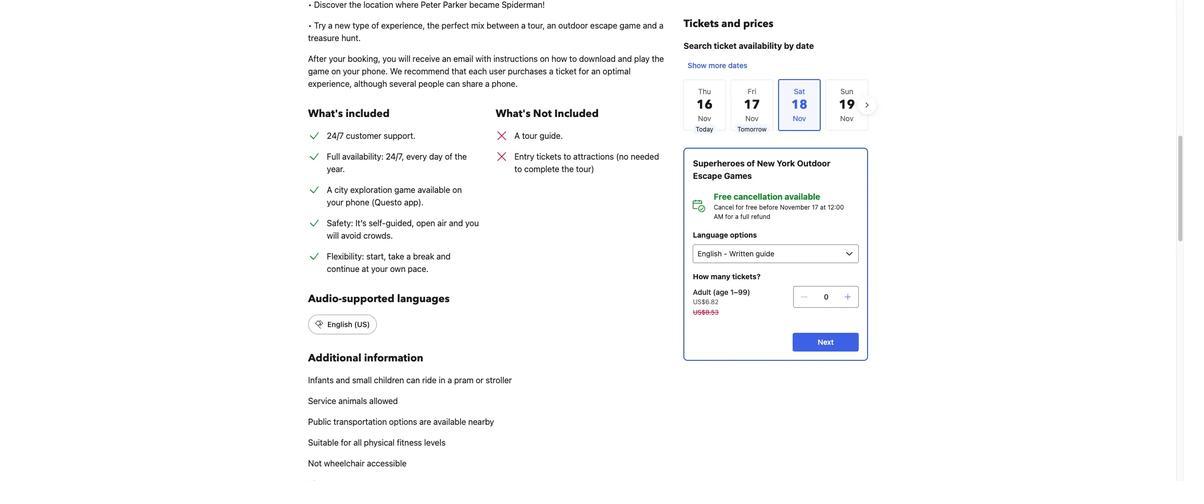 Task type: describe. For each thing, give the bounding box(es) containing it.
cancellation
[[734, 192, 783, 202]]

included
[[555, 107, 599, 121]]

included
[[346, 107, 390, 121]]

free
[[746, 204, 757, 211]]

for inside after your booking, you will receive an email with instructions on how to download and play the game on your phone. we recommend that each user purchases a ticket for an optimal experience, although several people can share a phone.
[[579, 67, 589, 76]]

full availability: 24/7, every day of the year.
[[327, 152, 467, 174]]

pace.
[[408, 265, 429, 274]]

we
[[390, 67, 402, 76]]

superheroes of new york outdoor escape games
[[693, 159, 831, 181]]

for left the all in the left of the page
[[341, 438, 351, 448]]

recommend
[[404, 67, 450, 76]]

location
[[364, 0, 393, 9]]

at inside free cancellation available cancel for free before november 17 at 12:00 am for a full refund
[[820, 204, 826, 211]]

available for nearby
[[434, 418, 466, 427]]

1 vertical spatial can
[[406, 376, 420, 385]]

thu
[[698, 87, 711, 96]]

full
[[740, 213, 749, 221]]

tour,
[[528, 21, 545, 30]]

tickets
[[537, 152, 562, 161]]

audio-supported languages
[[308, 292, 450, 306]]

available for on
[[418, 185, 450, 195]]

play
[[634, 54, 650, 64]]

thu 16 nov today
[[696, 87, 714, 133]]

break
[[413, 252, 434, 261]]

small
[[352, 376, 372, 385]]

purchases
[[508, 67, 547, 76]]

adult
[[693, 288, 711, 297]]

your inside a city exploration game available on your phone (questo app).
[[327, 198, 344, 207]]

show
[[688, 61, 707, 70]]

infants and small children can ride in a pram or stroller
[[308, 376, 512, 385]]

availability
[[739, 41, 782, 51]]

a inside free cancellation available cancel for free before november 17 at 12:00 am for a full refund
[[735, 213, 739, 221]]

a down the how
[[549, 67, 554, 76]]

• discover the location where peter parker became spiderman!
[[308, 0, 545, 9]]

0 horizontal spatial options
[[389, 418, 417, 427]]

guided,
[[386, 219, 414, 228]]

• for • try a new type of experience, the perfect mix between a tour, an outdoor escape game and a treasure hunt.
[[308, 21, 312, 30]]

public
[[308, 418, 331, 427]]

free cancellation available cancel for free before november 17 at 12:00 am for a full refund
[[714, 192, 844, 221]]

2 vertical spatial to
[[515, 165, 522, 174]]

what's for what's not included
[[496, 107, 531, 121]]

several
[[389, 79, 416, 89]]

at inside flexibility: start, take a break and continue at your own pace.
[[362, 265, 369, 274]]

16
[[697, 96, 713, 114]]

phone
[[346, 198, 370, 207]]

crowds.
[[364, 231, 393, 241]]

of inside superheroes of new york outdoor escape games
[[747, 159, 755, 168]]

it's
[[356, 219, 367, 228]]

the inside • try a new type of experience, the perfect mix between a tour, an outdoor escape game and a treasure hunt.
[[427, 21, 440, 30]]

although
[[354, 79, 387, 89]]

can inside after your booking, you will receive an email with instructions on how to download and play the game on your phone. we recommend that each user purchases a ticket for an optimal experience, although several people can share a phone.
[[446, 79, 460, 89]]

0 horizontal spatial not
[[308, 459, 322, 469]]

with
[[476, 54, 491, 64]]

(questo
[[372, 198, 402, 207]]

show more dates button
[[684, 56, 752, 75]]

booking,
[[348, 54, 381, 64]]

what's for what's included
[[308, 107, 343, 121]]

year.
[[327, 165, 345, 174]]

you inside after your booking, you will receive an email with instructions on how to download and play the game on your phone. we recommend that each user purchases a ticket for an optimal experience, although several people can share a phone.
[[383, 54, 396, 64]]

public transportation options are available nearby
[[308, 418, 494, 427]]

17 inside "fri 17 nov tomorrow"
[[744, 96, 760, 114]]

experience, inside after your booking, you will receive an email with instructions on how to download and play the game on your phone. we recommend that each user purchases a ticket for an optimal experience, although several people can share a phone.
[[308, 79, 352, 89]]

before
[[759, 204, 778, 211]]

1–99)
[[730, 288, 750, 297]]

type
[[353, 21, 369, 30]]

date
[[796, 41, 814, 51]]

1 vertical spatial an
[[442, 54, 451, 64]]

tomorrow
[[738, 125, 767, 133]]

additional information
[[308, 351, 424, 366]]

24/7
[[327, 131, 344, 141]]

of for day
[[445, 152, 453, 161]]

prices
[[743, 17, 774, 31]]

on inside a city exploration game available on your phone (questo app).
[[453, 185, 462, 195]]

game inside a city exploration game available on your phone (questo app).
[[395, 185, 416, 195]]

next
[[818, 338, 834, 347]]

a right try
[[328, 21, 333, 30]]

flexibility: start, take a break and continue at your own pace.
[[327, 252, 451, 274]]

perfect
[[442, 21, 469, 30]]

adult (age 1–99) us$6.82
[[693, 288, 750, 306]]

information
[[364, 351, 424, 366]]

people
[[419, 79, 444, 89]]

download
[[579, 54, 616, 64]]

share
[[462, 79, 483, 89]]

nov inside "sun 19 nov"
[[841, 114, 854, 123]]

languages
[[397, 292, 450, 306]]

cancel
[[714, 204, 734, 211]]

us$6.82
[[693, 298, 719, 306]]

nov for 17
[[746, 114, 759, 123]]

customer
[[346, 131, 382, 141]]

and left prices
[[721, 17, 741, 31]]

outdoor
[[559, 21, 588, 30]]

a for a tour guide.
[[515, 131, 520, 141]]

1 horizontal spatial options
[[730, 231, 757, 240]]

children
[[374, 376, 404, 385]]

became
[[470, 0, 500, 9]]

the inside after your booking, you will receive an email with instructions on how to download and play the game on your phone. we recommend that each user purchases a ticket for an optimal experience, although several people can share a phone.
[[652, 54, 664, 64]]

for up full
[[736, 204, 744, 211]]

self-
[[369, 219, 386, 228]]

parker
[[443, 0, 467, 9]]

will inside safety: it's self-guided, open air and you will avoid crowds.
[[327, 231, 339, 241]]

your inside flexibility: start, take a break and continue at your own pace.
[[371, 265, 388, 274]]

audio-
[[308, 292, 342, 306]]

a for a city exploration game available on your phone (questo app).
[[327, 185, 332, 195]]

a city exploration game available on your phone (questo app).
[[327, 185, 462, 207]]

safety: it's self-guided, open air and you will avoid crowds.
[[327, 219, 479, 241]]

am
[[714, 213, 724, 221]]

new
[[757, 159, 775, 168]]

the up type
[[349, 0, 361, 9]]

17 inside free cancellation available cancel for free before november 17 at 12:00 am for a full refund
[[812, 204, 819, 211]]

supported
[[342, 292, 395, 306]]

exploration
[[350, 185, 392, 195]]

infants
[[308, 376, 334, 385]]

full
[[327, 152, 340, 161]]

search ticket availability by date
[[684, 41, 814, 51]]

discover
[[314, 0, 347, 9]]

animals
[[339, 397, 367, 406]]

you inside safety: it's self-guided, open air and you will avoid crowds.
[[465, 219, 479, 228]]

receive
[[413, 54, 440, 64]]

refund
[[751, 213, 771, 221]]

to inside after your booking, you will receive an email with instructions on how to download and play the game on your phone. we recommend that each user purchases a ticket for an optimal experience, although several people can share a phone.
[[570, 54, 577, 64]]

game inside • try a new type of experience, the perfect mix between a tour, an outdoor escape game and a treasure hunt.
[[620, 21, 641, 30]]

of for type
[[372, 21, 379, 30]]

physical
[[364, 438, 395, 448]]



Task type: locate. For each thing, give the bounding box(es) containing it.
treasure
[[308, 33, 339, 43]]

• for • discover the location where peter parker became spiderman!
[[308, 0, 312, 9]]

and up 'play'
[[643, 21, 657, 30]]

experience, inside • try a new type of experience, the perfect mix between a tour, an outdoor escape game and a treasure hunt.
[[381, 21, 425, 30]]

all
[[354, 438, 362, 448]]

1 horizontal spatial not
[[533, 107, 552, 121]]

at down start,
[[362, 265, 369, 274]]

your down start,
[[371, 265, 388, 274]]

0 horizontal spatial what's
[[308, 107, 343, 121]]

2 vertical spatial on
[[453, 185, 462, 195]]

2 vertical spatial an
[[592, 67, 601, 76]]

ticket
[[714, 41, 737, 51], [556, 67, 577, 76]]

in
[[439, 376, 446, 385]]

more
[[709, 61, 726, 70]]

service animals allowed
[[308, 397, 398, 406]]

an right the tour,
[[547, 21, 556, 30]]

on
[[540, 54, 550, 64], [331, 67, 341, 76], [453, 185, 462, 195]]

of
[[372, 21, 379, 30], [445, 152, 453, 161], [747, 159, 755, 168]]

1 nov from the left
[[698, 114, 712, 123]]

• left try
[[308, 21, 312, 30]]

optimal
[[603, 67, 631, 76]]

us$8.53
[[693, 309, 719, 317]]

1 horizontal spatial at
[[820, 204, 826, 211]]

available right are
[[434, 418, 466, 427]]

a inside flexibility: start, take a break and continue at your own pace.
[[407, 252, 411, 261]]

1 horizontal spatial a
[[515, 131, 520, 141]]

and inside after your booking, you will receive an email with instructions on how to download and play the game on your phone. we recommend that each user purchases a ticket for an optimal experience, although several people can share a phone.
[[618, 54, 632, 64]]

you right air at left top
[[465, 219, 479, 228]]

the inside the full availability: 24/7, every day of the year.
[[455, 152, 467, 161]]

what's up "24/7"
[[308, 107, 343, 121]]

an left email at the top left of page
[[442, 54, 451, 64]]

1 horizontal spatial will
[[399, 54, 411, 64]]

2 horizontal spatial on
[[540, 54, 550, 64]]

0 vertical spatial will
[[399, 54, 411, 64]]

•
[[308, 0, 312, 9], [308, 21, 312, 30]]

• left discover
[[308, 0, 312, 9]]

1 horizontal spatial what's
[[496, 107, 531, 121]]

not wheelchair accessible
[[308, 459, 407, 469]]

1 horizontal spatial an
[[547, 21, 556, 30]]

options
[[730, 231, 757, 240], [389, 418, 417, 427]]

0 vertical spatial ticket
[[714, 41, 737, 51]]

a left the tour,
[[521, 21, 526, 30]]

0 vertical spatial can
[[446, 79, 460, 89]]

and inside • try a new type of experience, the perfect mix between a tour, an outdoor escape game and a treasure hunt.
[[643, 21, 657, 30]]

nov up tomorrow
[[746, 114, 759, 123]]

a right share
[[485, 79, 490, 89]]

3 nov from the left
[[841, 114, 854, 123]]

day
[[429, 152, 443, 161]]

ticket inside after your booking, you will receive an email with instructions on how to download and play the game on your phone. we recommend that each user purchases a ticket for an optimal experience, although several people can share a phone.
[[556, 67, 577, 76]]

nov inside thu 16 nov today
[[698, 114, 712, 123]]

0 horizontal spatial on
[[331, 67, 341, 76]]

of right type
[[372, 21, 379, 30]]

sun
[[841, 87, 854, 96]]

a left tour
[[515, 131, 520, 141]]

17 down fri
[[744, 96, 760, 114]]

after
[[308, 54, 327, 64]]

0 vertical spatial a
[[515, 131, 520, 141]]

ticket down the how
[[556, 67, 577, 76]]

and right air at left top
[[449, 219, 463, 228]]

and inside safety: it's self-guided, open air and you will avoid crowds.
[[449, 219, 463, 228]]

to right tickets
[[564, 152, 571, 161]]

will up we
[[399, 54, 411, 64]]

0 vertical spatial options
[[730, 231, 757, 240]]

1 horizontal spatial you
[[465, 219, 479, 228]]

available inside free cancellation available cancel for free before november 17 at 12:00 am for a full refund
[[785, 192, 820, 202]]

1 vertical spatial a
[[327, 185, 332, 195]]

a right the in on the left of page
[[448, 376, 452, 385]]

0 horizontal spatial experience,
[[308, 79, 352, 89]]

of left new
[[747, 159, 755, 168]]

2 horizontal spatial an
[[592, 67, 601, 76]]

0 horizontal spatial nov
[[698, 114, 712, 123]]

1 horizontal spatial game
[[395, 185, 416, 195]]

to right the how
[[570, 54, 577, 64]]

1 horizontal spatial nov
[[746, 114, 759, 123]]

language options
[[693, 231, 757, 240]]

the right day
[[455, 152, 467, 161]]

your down "booking,"
[[343, 67, 360, 76]]

will down safety:
[[327, 231, 339, 241]]

1 vertical spatial you
[[465, 219, 479, 228]]

free
[[714, 192, 732, 202]]

tickets?
[[732, 272, 761, 281]]

2 what's from the left
[[496, 107, 531, 121]]

mix
[[471, 21, 485, 30]]

tour)
[[576, 165, 594, 174]]

• try a new type of experience, the perfect mix between a tour, an outdoor escape game and a treasure hunt.
[[308, 21, 664, 43]]

the left tour)
[[562, 165, 574, 174]]

0 vertical spatial on
[[540, 54, 550, 64]]

phone.
[[362, 67, 388, 76], [492, 79, 518, 89]]

superheroes
[[693, 159, 745, 168]]

try
[[314, 21, 326, 30]]

0 vertical spatial an
[[547, 21, 556, 30]]

17
[[744, 96, 760, 114], [812, 204, 819, 211]]

available up november
[[785, 192, 820, 202]]

of inside the full availability: 24/7, every day of the year.
[[445, 152, 453, 161]]

2 horizontal spatial game
[[620, 21, 641, 30]]

available up app). in the top left of the page
[[418, 185, 450, 195]]

game
[[620, 21, 641, 30], [308, 67, 329, 76], [395, 185, 416, 195]]

1 horizontal spatial 17
[[812, 204, 819, 211]]

0 horizontal spatial of
[[372, 21, 379, 30]]

will inside after your booking, you will receive an email with instructions on how to download and play the game on your phone. we recommend that each user purchases a ticket for an optimal experience, although several people can share a phone.
[[399, 54, 411, 64]]

1 • from the top
[[308, 0, 312, 9]]

what's up tour
[[496, 107, 531, 121]]

and right break
[[437, 252, 451, 261]]

0 vertical spatial experience,
[[381, 21, 425, 30]]

a tour guide.
[[515, 131, 563, 141]]

of right day
[[445, 152, 453, 161]]

1 vertical spatial options
[[389, 418, 417, 427]]

1 vertical spatial will
[[327, 231, 339, 241]]

allowed
[[369, 397, 398, 406]]

avoid
[[341, 231, 361, 241]]

1 vertical spatial •
[[308, 21, 312, 30]]

continue
[[327, 265, 360, 274]]

0 vertical spatial to
[[570, 54, 577, 64]]

escape
[[693, 171, 722, 181]]

0 vertical spatial at
[[820, 204, 826, 211]]

a right take
[[407, 252, 411, 261]]

not up a tour guide.
[[533, 107, 552, 121]]

0 horizontal spatial phone.
[[362, 67, 388, 76]]

0 horizontal spatial a
[[327, 185, 332, 195]]

of inside • try a new type of experience, the perfect mix between a tour, an outdoor escape game and a treasure hunt.
[[372, 21, 379, 30]]

by
[[784, 41, 794, 51]]

(us)
[[354, 320, 370, 329]]

outdoor
[[797, 159, 831, 168]]

experience, down where
[[381, 21, 425, 30]]

and inside flexibility: start, take a break and continue at your own pace.
[[437, 252, 451, 261]]

fitness
[[397, 438, 422, 448]]

the right 'play'
[[652, 54, 664, 64]]

levels
[[424, 438, 446, 448]]

available
[[418, 185, 450, 195], [785, 192, 820, 202], [434, 418, 466, 427]]

12:00
[[828, 204, 844, 211]]

options down full
[[730, 231, 757, 240]]

for
[[579, 67, 589, 76], [736, 204, 744, 211], [725, 213, 733, 221], [341, 438, 351, 448]]

an inside • try a new type of experience, the perfect mix between a tour, an outdoor escape game and a treasure hunt.
[[547, 21, 556, 30]]

instructions
[[494, 54, 538, 64]]

game down after
[[308, 67, 329, 76]]

1 horizontal spatial on
[[453, 185, 462, 195]]

search
[[684, 41, 712, 51]]

1 horizontal spatial of
[[445, 152, 453, 161]]

1 vertical spatial ticket
[[556, 67, 577, 76]]

at left the 12:00
[[820, 204, 826, 211]]

to down entry
[[515, 165, 522, 174]]

nov for 16
[[698, 114, 712, 123]]

• inside • try a new type of experience, the perfect mix between a tour, an outdoor escape game and a treasure hunt.
[[308, 21, 312, 30]]

nov up today
[[698, 114, 712, 123]]

0 horizontal spatial ticket
[[556, 67, 577, 76]]

city
[[335, 185, 348, 195]]

1 horizontal spatial can
[[446, 79, 460, 89]]

next button
[[793, 333, 859, 352]]

that
[[452, 67, 467, 76]]

0 horizontal spatial at
[[362, 265, 369, 274]]

1 what's from the left
[[308, 107, 343, 121]]

a left tickets
[[659, 21, 664, 30]]

1 vertical spatial at
[[362, 265, 369, 274]]

1 vertical spatial game
[[308, 67, 329, 76]]

phone. down 'user'
[[492, 79, 518, 89]]

app).
[[404, 198, 424, 207]]

0 vertical spatial not
[[533, 107, 552, 121]]

nov inside "fri 17 nov tomorrow"
[[746, 114, 759, 123]]

1 horizontal spatial experience,
[[381, 21, 425, 30]]

for down "download"
[[579, 67, 589, 76]]

english (us)
[[328, 320, 370, 329]]

2 nov from the left
[[746, 114, 759, 123]]

1 horizontal spatial ticket
[[714, 41, 737, 51]]

spiderman!
[[502, 0, 545, 9]]

0 horizontal spatial an
[[442, 54, 451, 64]]

1 vertical spatial phone.
[[492, 79, 518, 89]]

0 vertical spatial you
[[383, 54, 396, 64]]

0
[[824, 293, 829, 301]]

region containing 16
[[675, 75, 877, 135]]

0 vertical spatial •
[[308, 0, 312, 9]]

1 vertical spatial on
[[331, 67, 341, 76]]

0 horizontal spatial will
[[327, 231, 339, 241]]

user
[[489, 67, 506, 76]]

fri
[[748, 87, 757, 96]]

options up fitness
[[389, 418, 417, 427]]

transportation
[[334, 418, 387, 427]]

open
[[416, 219, 435, 228]]

many
[[711, 272, 730, 281]]

1 vertical spatial experience,
[[308, 79, 352, 89]]

experience, down after
[[308, 79, 352, 89]]

nov
[[698, 114, 712, 123], [746, 114, 759, 123], [841, 114, 854, 123]]

fri 17 nov tomorrow
[[738, 87, 767, 133]]

game up app). in the top left of the page
[[395, 185, 416, 195]]

1 vertical spatial 17
[[812, 204, 819, 211]]

1 vertical spatial to
[[564, 152, 571, 161]]

available inside a city exploration game available on your phone (questo app).
[[418, 185, 450, 195]]

ticket up show more dates
[[714, 41, 737, 51]]

2 horizontal spatial of
[[747, 159, 755, 168]]

air
[[438, 219, 447, 228]]

2 horizontal spatial nov
[[841, 114, 854, 123]]

2 vertical spatial game
[[395, 185, 416, 195]]

0 horizontal spatial you
[[383, 54, 396, 64]]

can left 'ride'
[[406, 376, 420, 385]]

nov down 19
[[841, 114, 854, 123]]

game inside after your booking, you will receive an email with instructions on how to download and play the game on your phone. we recommend that each user purchases a ticket for an optimal experience, although several people can share a phone.
[[308, 67, 329, 76]]

0 horizontal spatial 17
[[744, 96, 760, 114]]

1 horizontal spatial phone.
[[492, 79, 518, 89]]

your down the city
[[327, 198, 344, 207]]

region
[[675, 75, 877, 135]]

the down peter
[[427, 21, 440, 30]]

and up optimal
[[618, 54, 632, 64]]

0 horizontal spatial game
[[308, 67, 329, 76]]

service
[[308, 397, 336, 406]]

19
[[839, 96, 855, 114]]

an down "download"
[[592, 67, 601, 76]]

and left the small
[[336, 376, 350, 385]]

at
[[820, 204, 826, 211], [362, 265, 369, 274]]

for right am
[[725, 213, 733, 221]]

0 vertical spatial phone.
[[362, 67, 388, 76]]

york
[[777, 159, 795, 168]]

stroller
[[486, 376, 512, 385]]

0 vertical spatial 17
[[744, 96, 760, 114]]

a inside a city exploration game available on your phone (questo app).
[[327, 185, 332, 195]]

phone. up although
[[362, 67, 388, 76]]

17 right november
[[812, 204, 819, 211]]

game right "escape"
[[620, 21, 641, 30]]

you up we
[[383, 54, 396, 64]]

what's included
[[308, 107, 390, 121]]

2 • from the top
[[308, 21, 312, 30]]

0 vertical spatial game
[[620, 21, 641, 30]]

each
[[469, 67, 487, 76]]

entry
[[515, 152, 534, 161]]

can down "that"
[[446, 79, 460, 89]]

are
[[420, 418, 431, 427]]

complete
[[524, 165, 560, 174]]

1 vertical spatial not
[[308, 459, 322, 469]]

what's
[[308, 107, 343, 121], [496, 107, 531, 121]]

a left full
[[735, 213, 739, 221]]

your right after
[[329, 54, 346, 64]]

november
[[780, 204, 810, 211]]

start,
[[366, 252, 386, 261]]

a
[[515, 131, 520, 141], [327, 185, 332, 195]]

the inside entry tickets to attractions (no needed to complete the tour)
[[562, 165, 574, 174]]

games
[[724, 171, 752, 181]]

not down suitable
[[308, 459, 322, 469]]

an
[[547, 21, 556, 30], [442, 54, 451, 64], [592, 67, 601, 76]]

a left the city
[[327, 185, 332, 195]]

attractions
[[574, 152, 614, 161]]

can
[[446, 79, 460, 89], [406, 376, 420, 385]]

flexibility:
[[327, 252, 364, 261]]

0 horizontal spatial can
[[406, 376, 420, 385]]



Task type: vqa. For each thing, say whether or not it's contained in the screenshot.
21 checkbox
no



